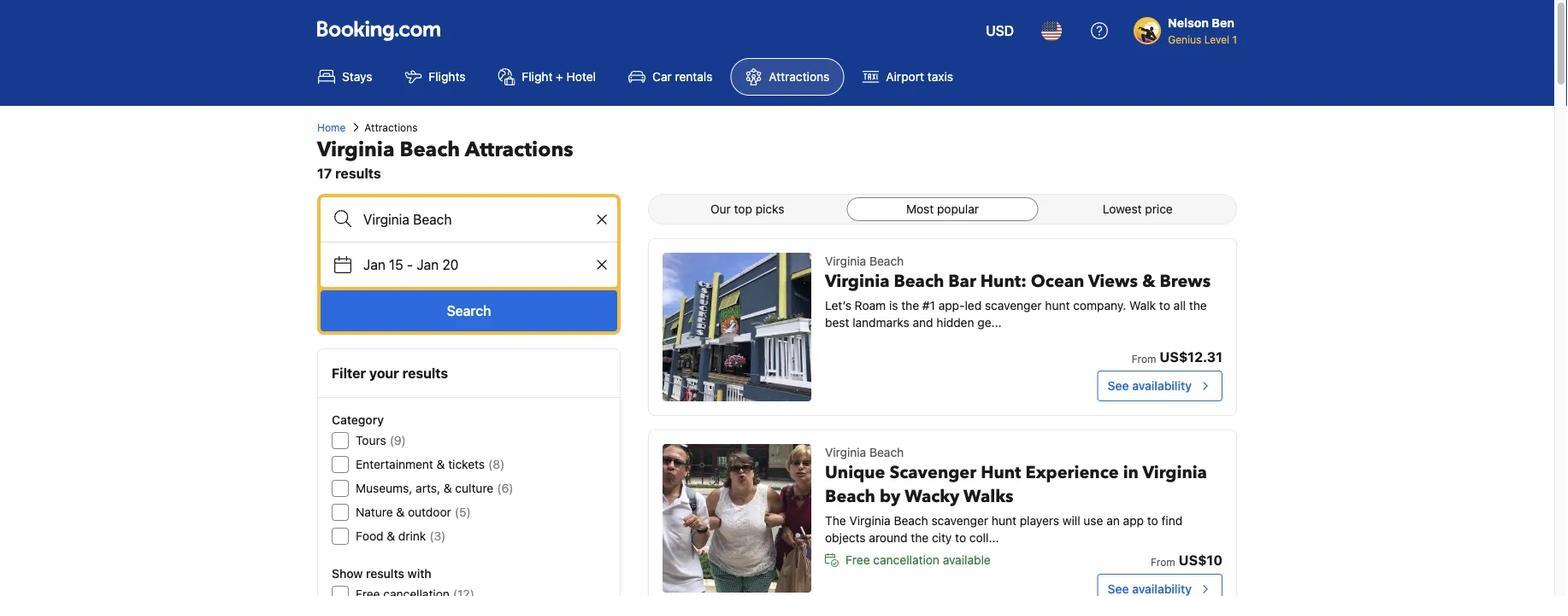 Task type: locate. For each thing, give the bounding box(es) containing it.
an
[[1106, 514, 1120, 528]]

#1
[[922, 299, 935, 313]]

ge...
[[977, 316, 1002, 330]]

virginia beach bar hunt: ocean views & brews image
[[663, 253, 811, 402]]

from us$12.31
[[1132, 349, 1223, 365]]

bar
[[948, 270, 976, 294]]

car rentals link
[[614, 58, 727, 96]]

rentals
[[675, 70, 713, 84]]

category
[[332, 413, 384, 427]]

attractions
[[769, 70, 830, 84], [364, 121, 418, 133], [465, 136, 573, 164]]

jan 15 - jan 20
[[363, 257, 459, 273]]

tours (9)
[[356, 434, 406, 448]]

results right your
[[402, 365, 448, 382]]

results left "with" on the left bottom of page
[[366, 567, 404, 581]]

entertainment & tickets (8)
[[356, 458, 505, 472]]

& for (5)
[[396, 506, 405, 520]]

ben
[[1212, 16, 1234, 30]]

(3)
[[429, 530, 446, 544]]

& inside virginia beach virginia beach bar hunt: ocean views & brews let's roam is the #1 app-led scavenger hunt company. walk to all the best landmarks and hidden ge...
[[1142, 270, 1155, 294]]

jan left 15
[[363, 257, 385, 273]]

flight + hotel link
[[483, 58, 610, 96]]

stays link
[[304, 58, 387, 96]]

jan
[[363, 257, 385, 273], [417, 257, 439, 273]]

to right app
[[1147, 514, 1158, 528]]

from
[[1132, 353, 1156, 365], [1151, 557, 1175, 569]]

from left us$10
[[1151, 557, 1175, 569]]

& up food & drink (3)
[[396, 506, 405, 520]]

hunt:
[[980, 270, 1027, 294]]

beach inside virginia beach attractions 17 results
[[400, 136, 460, 164]]

home link
[[317, 120, 346, 135]]

car
[[652, 70, 672, 84]]

your account menu nelson ben genius level 1 element
[[1134, 8, 1244, 47]]

hunt inside virginia beach unique scavenger hunt experience in virginia beach by wacky walks the virginia beach scavenger hunt players will use an app to find objects around the city to coll...
[[992, 514, 1016, 528]]

flight
[[522, 70, 553, 84]]

beach up unique
[[869, 446, 904, 460]]

from for virginia beach bar hunt: ocean views & brews
[[1132, 353, 1156, 365]]

scavenger up city
[[931, 514, 988, 528]]

unique
[[825, 462, 885, 485]]

wacky
[[905, 486, 960, 509]]

0 horizontal spatial attractions
[[364, 121, 418, 133]]

2 horizontal spatial to
[[1159, 299, 1170, 313]]

all
[[1174, 299, 1186, 313]]

lowest
[[1103, 202, 1142, 216]]

& up museums, arts, & culture (6)
[[437, 458, 445, 472]]

scavenger down hunt:
[[985, 299, 1042, 313]]

taxis
[[927, 70, 953, 84]]

0 vertical spatial hunt
[[1045, 299, 1070, 313]]

17
[[317, 165, 332, 182]]

app
[[1123, 514, 1144, 528]]

0 horizontal spatial to
[[955, 531, 966, 545]]

hunt inside virginia beach virginia beach bar hunt: ocean views & brews let's roam is the #1 app-led scavenger hunt company. walk to all the best landmarks and hidden ge...
[[1045, 299, 1070, 313]]

beach down flights link
[[400, 136, 460, 164]]

around
[[869, 531, 908, 545]]

scavenger
[[985, 299, 1042, 313], [931, 514, 988, 528]]

Where are you going? search field
[[321, 197, 617, 242]]

culture
[[455, 482, 494, 496]]

attractions inside attractions link
[[769, 70, 830, 84]]

most
[[906, 202, 934, 216]]

outdoor
[[408, 506, 451, 520]]

booking.com image
[[317, 21, 440, 41]]

us$10
[[1179, 553, 1223, 569]]

1 vertical spatial scavenger
[[931, 514, 988, 528]]

results right 17
[[335, 165, 381, 182]]

from inside from us$12.31
[[1132, 353, 1156, 365]]

with
[[407, 567, 432, 581]]

coll...
[[969, 531, 999, 545]]

& left drink
[[387, 530, 395, 544]]

search
[[447, 303, 491, 319]]

filter
[[332, 365, 366, 382]]

jan right '-' on the left top
[[417, 257, 439, 273]]

us$12.31
[[1160, 349, 1223, 365]]

0 vertical spatial attractions
[[769, 70, 830, 84]]

nelson ben genius level 1
[[1168, 16, 1237, 45]]

experience
[[1026, 462, 1119, 485]]

virginia up unique
[[825, 446, 866, 460]]

attractions inside virginia beach attractions 17 results
[[465, 136, 573, 164]]

1 horizontal spatial attractions
[[465, 136, 573, 164]]

lowest price
[[1103, 202, 1173, 216]]

hunt up coll...
[[992, 514, 1016, 528]]

beach down unique
[[825, 486, 875, 509]]

picks
[[756, 202, 784, 216]]

will
[[1063, 514, 1080, 528]]

hunt
[[1045, 299, 1070, 313], [992, 514, 1016, 528]]

drink
[[398, 530, 426, 544]]

hunt down ocean
[[1045, 299, 1070, 313]]

hunt
[[981, 462, 1021, 485]]

2 horizontal spatial attractions
[[769, 70, 830, 84]]

1 vertical spatial from
[[1151, 557, 1175, 569]]

1 vertical spatial hunt
[[992, 514, 1016, 528]]

tours
[[356, 434, 386, 448]]

car rentals
[[652, 70, 713, 84]]

(8)
[[488, 458, 505, 472]]

find
[[1161, 514, 1183, 528]]

walk
[[1129, 299, 1156, 313]]

search button
[[321, 291, 617, 332]]

beach up is
[[869, 254, 904, 268]]

is
[[889, 299, 898, 313]]

led
[[965, 299, 982, 313]]

&
[[1142, 270, 1155, 294], [437, 458, 445, 472], [444, 482, 452, 496], [396, 506, 405, 520], [387, 530, 395, 544]]

museums,
[[356, 482, 412, 496]]

virginia inside virginia beach attractions 17 results
[[317, 136, 395, 164]]

beach up #1
[[894, 270, 944, 294]]

1 horizontal spatial hunt
[[1045, 299, 1070, 313]]

0 vertical spatial from
[[1132, 353, 1156, 365]]

1 horizontal spatial jan
[[417, 257, 439, 273]]

2 vertical spatial attractions
[[465, 136, 573, 164]]

the left city
[[911, 531, 929, 545]]

& up 'walk'
[[1142, 270, 1155, 294]]

from inside from us$10
[[1151, 557, 1175, 569]]

0 vertical spatial results
[[335, 165, 381, 182]]

museums, arts, & culture (6)
[[356, 482, 513, 496]]

1 jan from the left
[[363, 257, 385, 273]]

availability
[[1132, 379, 1192, 393]]

1 vertical spatial to
[[1147, 514, 1158, 528]]

roam
[[855, 299, 886, 313]]

hotel
[[567, 70, 596, 84]]

price
[[1145, 202, 1173, 216]]

0 vertical spatial to
[[1159, 299, 1170, 313]]

in
[[1123, 462, 1139, 485]]

2 vertical spatial results
[[366, 567, 404, 581]]

0 horizontal spatial hunt
[[992, 514, 1016, 528]]

to inside virginia beach virginia beach bar hunt: ocean views & brews let's roam is the #1 app-led scavenger hunt company. walk to all the best landmarks and hidden ge...
[[1159, 299, 1170, 313]]

to right city
[[955, 531, 966, 545]]

see availability
[[1108, 379, 1192, 393]]

most popular
[[906, 202, 979, 216]]

1 horizontal spatial to
[[1147, 514, 1158, 528]]

to left all at the bottom
[[1159, 299, 1170, 313]]

app-
[[938, 299, 965, 313]]

from up see availability
[[1132, 353, 1156, 365]]

see
[[1108, 379, 1129, 393]]

the
[[825, 514, 846, 528]]

home
[[317, 121, 346, 133]]

scavenger inside virginia beach unique scavenger hunt experience in virginia beach by wacky walks the virginia beach scavenger hunt players will use an app to find objects around the city to coll...
[[931, 514, 988, 528]]

virginia down home
[[317, 136, 395, 164]]

0 horizontal spatial jan
[[363, 257, 385, 273]]

(5)
[[455, 506, 471, 520]]

0 vertical spatial scavenger
[[985, 299, 1042, 313]]



Task type: vqa. For each thing, say whether or not it's contained in the screenshot.


Task type: describe. For each thing, give the bounding box(es) containing it.
your
[[369, 365, 399, 382]]

best
[[825, 316, 849, 330]]

& for (8)
[[437, 458, 445, 472]]

free cancellation available
[[846, 554, 991, 568]]

landmarks
[[853, 316, 909, 330]]

1 vertical spatial results
[[402, 365, 448, 382]]

& right arts,
[[444, 482, 452, 496]]

food
[[356, 530, 383, 544]]

nature & outdoor (5)
[[356, 506, 471, 520]]

views
[[1088, 270, 1138, 294]]

level
[[1204, 33, 1229, 45]]

ocean
[[1031, 270, 1084, 294]]

brews
[[1160, 270, 1211, 294]]

15
[[389, 257, 403, 273]]

walks
[[964, 486, 1013, 509]]

our
[[710, 202, 731, 216]]

let's
[[825, 299, 851, 313]]

virginia beach attractions 17 results
[[317, 136, 573, 182]]

and
[[913, 316, 933, 330]]

results inside virginia beach attractions 17 results
[[335, 165, 381, 182]]

airport taxis
[[886, 70, 953, 84]]

show results with
[[332, 567, 432, 581]]

company.
[[1073, 299, 1126, 313]]

the right is
[[901, 299, 919, 313]]

usd button
[[976, 10, 1024, 51]]

hidden
[[936, 316, 974, 330]]

& for (3)
[[387, 530, 395, 544]]

-
[[407, 257, 413, 273]]

from us$10
[[1151, 553, 1223, 569]]

2 jan from the left
[[417, 257, 439, 273]]

1 vertical spatial attractions
[[364, 121, 418, 133]]

filter your results
[[332, 365, 448, 382]]

unique scavenger hunt experience in virginia beach by wacky walks image
[[663, 445, 811, 593]]

flights link
[[390, 58, 480, 96]]

our top picks
[[710, 202, 784, 216]]

virginia right in
[[1143, 462, 1207, 485]]

usd
[[986, 23, 1014, 39]]

city
[[932, 531, 952, 545]]

by
[[880, 486, 901, 509]]

available
[[943, 554, 991, 568]]

objects
[[825, 531, 866, 545]]

players
[[1020, 514, 1059, 528]]

attractions link
[[730, 58, 844, 96]]

beach up around on the bottom right of the page
[[894, 514, 928, 528]]

top
[[734, 202, 752, 216]]

tickets
[[448, 458, 485, 472]]

virginia beach virginia beach bar hunt: ocean views & brews let's roam is the #1 app-led scavenger hunt company. walk to all the best landmarks and hidden ge...
[[825, 254, 1211, 330]]

cancellation
[[873, 554, 940, 568]]

virginia beach unique scavenger hunt experience in virginia beach by wacky walks the virginia beach scavenger hunt players will use an app to find objects around the city to coll...
[[825, 446, 1207, 545]]

20
[[442, 257, 459, 273]]

nature
[[356, 506, 393, 520]]

virginia up roam
[[825, 270, 890, 294]]

use
[[1084, 514, 1103, 528]]

1
[[1232, 33, 1237, 45]]

from for free cancellation available
[[1151, 557, 1175, 569]]

airport taxis link
[[847, 58, 968, 96]]

scavenger
[[889, 462, 977, 485]]

free
[[846, 554, 870, 568]]

+
[[556, 70, 563, 84]]

2 vertical spatial to
[[955, 531, 966, 545]]

stays
[[342, 70, 372, 84]]

scavenger inside virginia beach virginia beach bar hunt: ocean views & brews let's roam is the #1 app-led scavenger hunt company. walk to all the best landmarks and hidden ge...
[[985, 299, 1042, 313]]

(9)
[[390, 434, 406, 448]]

virginia up around on the bottom right of the page
[[849, 514, 891, 528]]

the right all at the bottom
[[1189, 299, 1207, 313]]

show
[[332, 567, 363, 581]]

airport
[[886, 70, 924, 84]]

entertainment
[[356, 458, 433, 472]]

(6)
[[497, 482, 513, 496]]

the inside virginia beach unique scavenger hunt experience in virginia beach by wacky walks the virginia beach scavenger hunt players will use an app to find objects around the city to coll...
[[911, 531, 929, 545]]

nelson
[[1168, 16, 1209, 30]]

food & drink (3)
[[356, 530, 446, 544]]

virginia up the let's
[[825, 254, 866, 268]]

flight + hotel
[[522, 70, 596, 84]]



